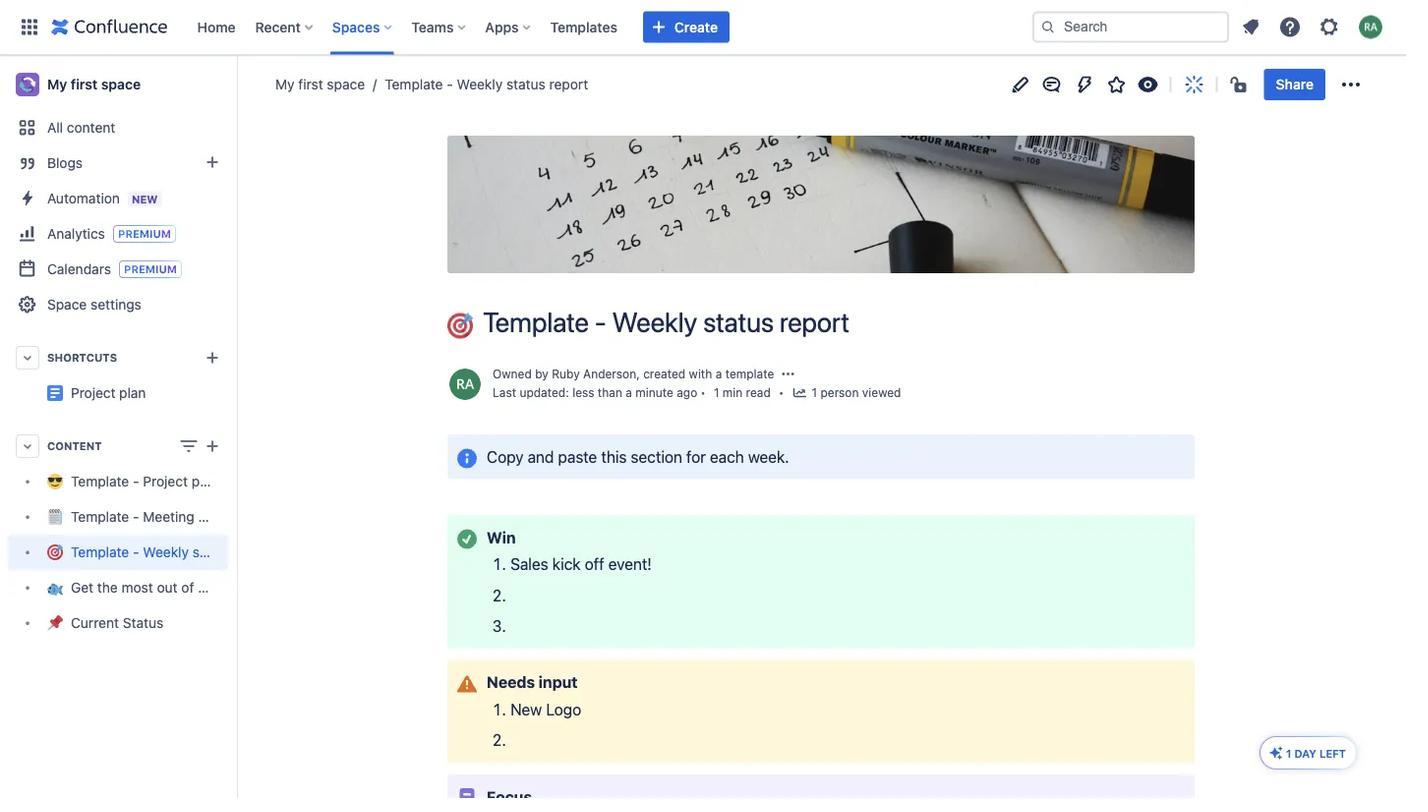 Task type: vqa. For each thing, say whether or not it's contained in the screenshot.
My
yes



Task type: locate. For each thing, give the bounding box(es) containing it.
2 horizontal spatial report
[[780, 306, 849, 338]]

1 horizontal spatial new
[[510, 700, 542, 719]]

create button
[[643, 11, 730, 43]]

no restrictions image
[[1229, 73, 1253, 96]]

manage page ownership image
[[780, 366, 796, 382]]

2 vertical spatial report
[[235, 544, 274, 561]]

2 vertical spatial weekly
[[143, 544, 189, 561]]

calendars
[[47, 261, 111, 277]]

:dart: image
[[447, 313, 473, 339]]

-
[[447, 76, 453, 92], [595, 306, 606, 338], [133, 473, 139, 490], [133, 509, 139, 525], [133, 544, 139, 561]]

space up all content link
[[101, 76, 141, 92]]

weekly
[[457, 76, 503, 92], [612, 306, 697, 338], [143, 544, 189, 561]]

banner
[[0, 0, 1406, 55]]

a right 'than'
[[626, 386, 632, 400]]

0 vertical spatial template - weekly status report
[[385, 76, 588, 92]]

1 vertical spatial report
[[780, 306, 849, 338]]

my right collapse sidebar image
[[275, 76, 295, 92]]

premium image down the analytics link
[[119, 261, 182, 278]]

home link
[[191, 11, 242, 43]]

template - weekly status report link
[[365, 75, 588, 94], [8, 535, 274, 570]]

1 horizontal spatial weekly
[[457, 76, 503, 92]]

template up by
[[483, 306, 589, 338]]

report
[[549, 76, 588, 92], [780, 306, 849, 338], [235, 544, 274, 561]]

share button
[[1264, 69, 1326, 100]]

template - project plan
[[71, 473, 219, 490]]

template - weekly status report link down apps
[[365, 75, 588, 94]]

all content link
[[8, 110, 228, 146]]

tree
[[8, 464, 303, 641]]

win
[[487, 528, 516, 547]]

new up the analytics link
[[132, 193, 158, 206]]

analytics link
[[8, 216, 228, 252]]

2 first from the left
[[298, 76, 323, 92]]

new
[[132, 193, 158, 206], [510, 700, 542, 719]]

0 horizontal spatial plan
[[119, 385, 146, 401]]

a right with in the top of the page
[[716, 367, 722, 381]]

0 horizontal spatial a
[[626, 386, 632, 400]]

0 horizontal spatial report
[[235, 544, 274, 561]]

space element
[[0, 55, 304, 800]]

premium icon image
[[1269, 745, 1284, 761]]

project plan
[[228, 377, 304, 393], [71, 385, 146, 401]]

my first space up content
[[47, 76, 141, 92]]

1 vertical spatial new
[[510, 700, 542, 719]]

my first space down recent dropdown button
[[275, 76, 365, 92]]

create a blog image
[[201, 150, 224, 174]]

weekly up 'created'
[[612, 306, 697, 338]]

template - project plan image
[[47, 385, 63, 401]]

premium image for calendars
[[119, 261, 182, 278]]

1 my from the left
[[47, 76, 67, 92]]

updated:
[[520, 386, 569, 400]]

2 vertical spatial status
[[193, 544, 232, 561]]

template - weekly status report down apps
[[385, 76, 588, 92]]

0 horizontal spatial weekly
[[143, 544, 189, 561]]

template
[[385, 76, 443, 92], [483, 306, 589, 338], [71, 473, 129, 490], [71, 509, 129, 525], [71, 544, 129, 561]]

minute
[[636, 386, 673, 400]]

new inside space "element"
[[132, 193, 158, 206]]

stop watching image
[[1137, 73, 1160, 96]]

1 horizontal spatial first
[[298, 76, 323, 92]]

1 horizontal spatial space
[[265, 580, 303, 596]]

with
[[689, 367, 712, 381]]

1 min read
[[714, 386, 771, 400]]

1 horizontal spatial plan
[[192, 473, 219, 490]]

0 horizontal spatial first
[[71, 76, 98, 92]]

1 person viewed button
[[792, 384, 901, 404]]

for
[[686, 447, 706, 466]]

space right team
[[265, 580, 303, 596]]

template - weekly status report down meeting
[[71, 544, 274, 561]]

add shortcut image
[[201, 346, 224, 370]]

- up the ruby anderson link on the top of the page
[[595, 306, 606, 338]]

0 vertical spatial report
[[549, 76, 588, 92]]

2 horizontal spatial status
[[703, 306, 774, 338]]

new down needs input
[[510, 700, 542, 719]]

your
[[198, 580, 226, 596]]

created
[[643, 367, 686, 381]]

project plan link
[[8, 376, 304, 411], [71, 385, 146, 401]]

template down content dropdown button
[[71, 473, 129, 490]]

my first space link
[[8, 65, 228, 104], [275, 75, 365, 94]]

needs
[[487, 673, 535, 692]]

get
[[71, 580, 94, 596]]

get the most out of your team space
[[71, 580, 303, 596]]

edit this page image
[[1009, 73, 1032, 96]]

project for project plan link underneath shortcuts dropdown button
[[71, 385, 116, 401]]

teams
[[411, 19, 454, 35]]

0 vertical spatial a
[[716, 367, 722, 381]]

1 first from the left
[[71, 76, 98, 92]]

status up your
[[193, 544, 232, 561]]

1 vertical spatial premium image
[[119, 261, 182, 278]]

shortcuts button
[[8, 340, 228, 376]]

template - weekly status report up 'created'
[[483, 306, 849, 338]]

my
[[47, 76, 67, 92], [275, 76, 295, 92]]

2 horizontal spatial 1
[[1286, 747, 1292, 760]]

a
[[716, 367, 722, 381], [626, 386, 632, 400]]

each
[[710, 447, 744, 466]]

0 horizontal spatial my
[[47, 76, 67, 92]]

0 vertical spatial new
[[132, 193, 158, 206]]

space settings
[[47, 296, 141, 313]]

create
[[675, 19, 718, 35]]

my first space link down recent dropdown button
[[275, 75, 365, 94]]

project for project plan link on top of change view image
[[228, 377, 273, 393]]

plan
[[277, 377, 304, 393], [119, 385, 146, 401], [192, 473, 219, 490]]

premium image inside the analytics link
[[113, 225, 176, 243]]

project plan link down shortcuts dropdown button
[[71, 385, 146, 401]]

report down "templates" link
[[549, 76, 588, 92]]

confluence image
[[51, 15, 168, 39], [51, 15, 168, 39]]

1 vertical spatial template - weekly status report
[[483, 306, 849, 338]]

most
[[121, 580, 153, 596]]

1 vertical spatial template - weekly status report link
[[8, 535, 274, 570]]

shortcuts
[[47, 352, 117, 364]]

your profile and preferences image
[[1359, 15, 1383, 39]]

blogs
[[47, 155, 83, 171]]

blogs link
[[8, 146, 228, 181]]

collapse sidebar image
[[214, 65, 258, 104]]

weekly down apps
[[457, 76, 503, 92]]

report up manage page ownership icon
[[780, 306, 849, 338]]

0 horizontal spatial project
[[71, 385, 116, 401]]

appswitcher icon image
[[18, 15, 41, 39]]

first up all content
[[71, 76, 98, 92]]

1 for 1 person viewed
[[812, 386, 817, 400]]

template - meeting notes link
[[8, 500, 234, 535]]

quick summary image
[[1183, 73, 1206, 96]]

0 horizontal spatial new
[[132, 193, 158, 206]]

team
[[230, 580, 261, 596]]

panel note image
[[455, 787, 479, 800]]

template down "template - project plan" link
[[71, 509, 129, 525]]

new for new
[[132, 193, 158, 206]]

panel warning image
[[455, 673, 479, 696]]

0 vertical spatial template - weekly status report link
[[365, 75, 588, 94]]

panel info image
[[455, 447, 479, 470]]

2 horizontal spatial plan
[[277, 377, 304, 393]]

copy image
[[445, 516, 469, 540]]

1 horizontal spatial status
[[506, 76, 546, 92]]

spaces
[[332, 19, 380, 35]]

0 horizontal spatial status
[[193, 544, 232, 561]]

plan for project plan link underneath shortcuts dropdown button
[[119, 385, 146, 401]]

1 left person
[[812, 386, 817, 400]]

recent button
[[249, 11, 320, 43]]

- left meeting
[[133, 509, 139, 525]]

1 left "min"
[[714, 386, 719, 400]]

status up 'with a template' button
[[703, 306, 774, 338]]

premium image inside calendars link
[[119, 261, 182, 278]]

out
[[157, 580, 178, 596]]

space
[[101, 76, 141, 92], [327, 76, 365, 92], [265, 580, 303, 596]]

0 vertical spatial premium image
[[113, 225, 176, 243]]

ruby anderson link
[[552, 367, 636, 381]]

logo
[[546, 700, 581, 719]]

meeting
[[143, 509, 194, 525]]

first down recent dropdown button
[[298, 76, 323, 92]]

calendars link
[[8, 252, 228, 287]]

my inside space "element"
[[47, 76, 67, 92]]

this
[[601, 447, 627, 466]]

1 inside 'button'
[[812, 386, 817, 400]]

last updated: less than a minute ago
[[493, 386, 697, 400]]

ruby
[[552, 367, 580, 381]]

automation menu button icon image
[[1074, 73, 1097, 96]]

1 horizontal spatial my
[[275, 76, 295, 92]]

report up team
[[235, 544, 274, 561]]

0 horizontal spatial template - weekly status report link
[[8, 535, 274, 570]]

1 inside dropdown button
[[1286, 747, 1292, 760]]

premium image up calendars link
[[113, 225, 176, 243]]

space inside tree
[[265, 580, 303, 596]]

0 vertical spatial status
[[506, 76, 546, 92]]

0 horizontal spatial my first space link
[[8, 65, 228, 104]]

tree containing template - project plan
[[8, 464, 303, 641]]

status
[[506, 76, 546, 92], [703, 306, 774, 338], [193, 544, 232, 561]]

status inside tree
[[193, 544, 232, 561]]

recent
[[255, 19, 301, 35]]

first
[[71, 76, 98, 92], [298, 76, 323, 92]]

min
[[723, 386, 743, 400]]

2 vertical spatial template - weekly status report
[[71, 544, 274, 561]]

1 vertical spatial weekly
[[612, 306, 697, 338]]

1 horizontal spatial a
[[716, 367, 722, 381]]

person
[[821, 386, 859, 400]]

- down teams dropdown button
[[447, 76, 453, 92]]

0 horizontal spatial my first space
[[47, 76, 141, 92]]

1 horizontal spatial my first space
[[275, 76, 365, 92]]

status down global element
[[506, 76, 546, 92]]

1 horizontal spatial 1
[[812, 386, 817, 400]]

my first space link up all content link
[[8, 65, 228, 104]]

1 right premium icon
[[1286, 747, 1292, 760]]

0 horizontal spatial 1
[[714, 386, 719, 400]]

weekly up "out"
[[143, 544, 189, 561]]

2 horizontal spatial project
[[228, 377, 273, 393]]

premium image
[[113, 225, 176, 243], [119, 261, 182, 278]]

,
[[636, 367, 640, 381]]

all content
[[47, 119, 115, 136]]

space down spaces
[[327, 76, 365, 92]]

star image
[[1105, 73, 1129, 96]]

viewed
[[862, 386, 901, 400]]

ruby anderson image
[[449, 369, 481, 400]]

my up all
[[47, 76, 67, 92]]

template - weekly status report link up most
[[8, 535, 274, 570]]

Search field
[[1033, 11, 1229, 43]]

content button
[[8, 429, 228, 464]]

premium image for analytics
[[113, 225, 176, 243]]

1 my first space from the left
[[47, 76, 141, 92]]



Task type: describe. For each thing, give the bounding box(es) containing it.
1 vertical spatial a
[[626, 386, 632, 400]]

than
[[598, 386, 622, 400]]

content
[[47, 440, 102, 453]]

template - weekly status report inside space "element"
[[71, 544, 274, 561]]

all
[[47, 119, 63, 136]]

with a template button
[[689, 365, 774, 383]]

templates link
[[544, 11, 623, 43]]

anderson
[[583, 367, 636, 381]]

1 person viewed
[[812, 386, 901, 400]]

1 horizontal spatial report
[[549, 76, 588, 92]]

event!
[[608, 555, 652, 574]]

section
[[631, 447, 682, 466]]

get the most out of your team space link
[[8, 570, 303, 606]]

1 day left
[[1286, 747, 1346, 760]]

needs input
[[487, 673, 578, 692]]

settings
[[91, 296, 141, 313]]

2 my from the left
[[275, 76, 295, 92]]

template - meeting notes
[[71, 509, 234, 525]]

kick
[[552, 555, 581, 574]]

template down the teams
[[385, 76, 443, 92]]

plan inside tree
[[192, 473, 219, 490]]

automation
[[47, 190, 120, 206]]

panel success image
[[455, 527, 479, 551]]

apps button
[[479, 11, 538, 43]]

0 horizontal spatial space
[[101, 76, 141, 92]]

change view image
[[177, 435, 201, 458]]

create content image
[[201, 435, 224, 458]]

0 vertical spatial weekly
[[457, 76, 503, 92]]

input
[[539, 673, 578, 692]]

template - project plan link
[[8, 464, 228, 500]]

space
[[47, 296, 87, 313]]

share
[[1276, 76, 1314, 92]]

and
[[528, 447, 554, 466]]

off
[[585, 555, 604, 574]]

apps
[[485, 19, 519, 35]]

2 my first space from the left
[[275, 76, 365, 92]]

:dart: image
[[447, 313, 473, 339]]

my first space inside space "element"
[[47, 76, 141, 92]]

tree inside space "element"
[[8, 464, 303, 641]]

1 day left button
[[1261, 738, 1356, 769]]

template inside "template - project plan" link
[[71, 473, 129, 490]]

1 for 1 min read
[[714, 386, 719, 400]]

notification icon image
[[1239, 15, 1263, 39]]

project plan link up change view image
[[8, 376, 304, 411]]

ago
[[677, 386, 697, 400]]

help icon image
[[1278, 15, 1302, 39]]

new for new logo
[[510, 700, 542, 719]]

1 horizontal spatial project
[[143, 473, 188, 490]]

paste
[[558, 447, 597, 466]]

template inside template - meeting notes link
[[71, 509, 129, 525]]

current status link
[[8, 606, 228, 641]]

global element
[[12, 0, 1029, 55]]

0 horizontal spatial project plan
[[71, 385, 146, 401]]

current status
[[71, 615, 163, 631]]

1 horizontal spatial template - weekly status report link
[[365, 75, 588, 94]]

of
[[181, 580, 194, 596]]

last
[[493, 386, 516, 400]]

1 horizontal spatial my first space link
[[275, 75, 365, 94]]

new logo
[[510, 700, 581, 719]]

1 for 1 day left
[[1286, 747, 1292, 760]]

1 horizontal spatial project plan
[[228, 377, 304, 393]]

week.
[[748, 447, 789, 466]]

less
[[572, 386, 594, 400]]

copy and paste this section for each week.
[[487, 447, 789, 466]]

day
[[1295, 747, 1317, 760]]

banner containing home
[[0, 0, 1406, 55]]

home
[[197, 19, 236, 35]]

template
[[725, 367, 774, 381]]

the
[[97, 580, 118, 596]]

analytics
[[47, 225, 105, 241]]

plan for project plan link on top of change view image
[[277, 377, 304, 393]]

more actions image
[[1339, 73, 1363, 96]]

settings icon image
[[1318, 15, 1341, 39]]

less than a minute ago link
[[572, 386, 697, 400]]

space settings link
[[8, 287, 228, 323]]

first inside space "element"
[[71, 76, 98, 92]]

notes
[[198, 509, 234, 525]]

teams button
[[406, 11, 473, 43]]

search image
[[1040, 19, 1056, 35]]

current
[[71, 615, 119, 631]]

content
[[67, 119, 115, 136]]

owned by ruby anderson , created with a template
[[493, 367, 774, 381]]

report inside tree
[[235, 544, 274, 561]]

owned
[[493, 367, 532, 381]]

read
[[746, 386, 771, 400]]

template up the
[[71, 544, 129, 561]]

2 horizontal spatial weekly
[[612, 306, 697, 338]]

2 horizontal spatial space
[[327, 76, 365, 92]]

sales
[[510, 555, 548, 574]]

sales kick off event!
[[510, 555, 652, 574]]

- up template - meeting notes link
[[133, 473, 139, 490]]

by
[[535, 367, 549, 381]]

weekly inside tree
[[143, 544, 189, 561]]

status
[[123, 615, 163, 631]]

1 vertical spatial status
[[703, 306, 774, 338]]

left
[[1320, 747, 1346, 760]]

spaces button
[[326, 11, 400, 43]]

- up most
[[133, 544, 139, 561]]

templates
[[550, 19, 617, 35]]



